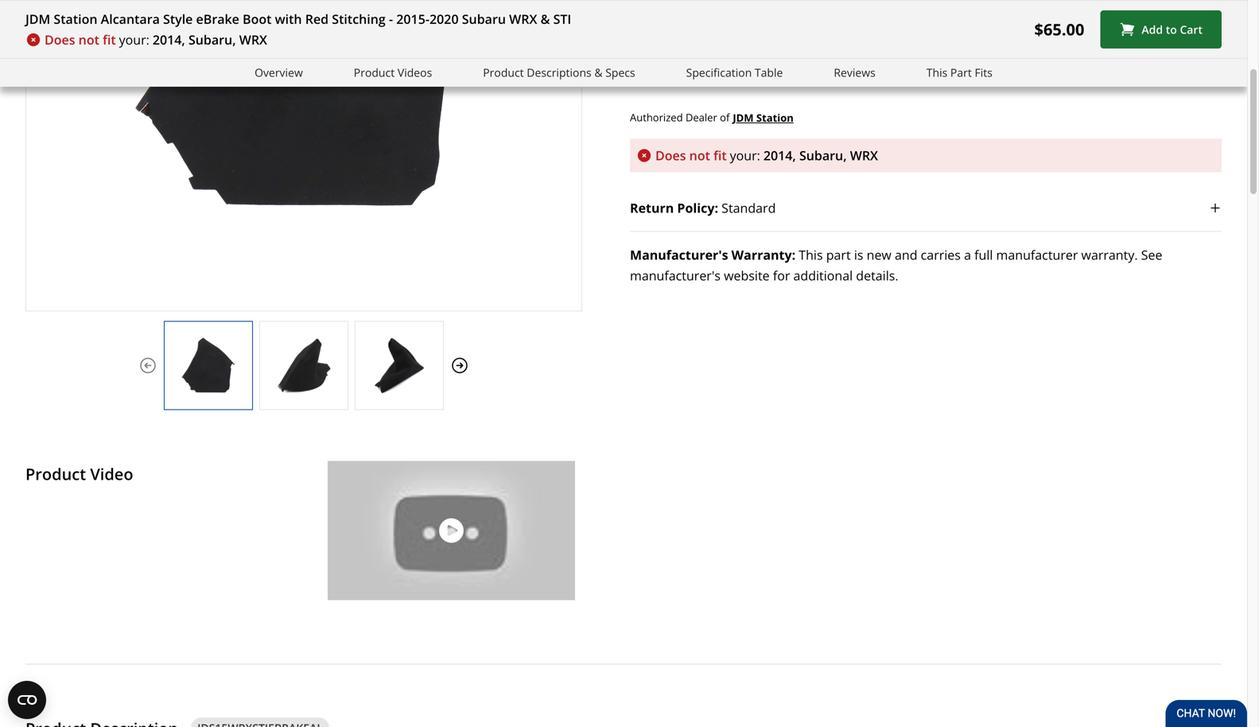 Task type: vqa. For each thing, say whether or not it's contained in the screenshot.
JDM Station link on the right top of page
yes



Task type: describe. For each thing, give the bounding box(es) containing it.
specification
[[686, 65, 752, 80]]

warranty.
[[1082, 246, 1138, 263]]

2 jds15wrxstiebrkal 15-20 subaru wrx & sti jdm station alcantara style ebrake boot with red stitching, image from the left
[[260, 337, 348, 394]]

authorized
[[630, 110, 683, 125]]

policy:
[[677, 199, 718, 216]]

to
[[1166, 22, 1177, 37]]

1 horizontal spatial fit
[[714, 147, 727, 164]]

product videos link
[[354, 64, 432, 82]]

video
[[90, 463, 133, 485]]

red
[[305, 10, 329, 27]]

this for part
[[927, 65, 948, 80]]

boot
[[243, 10, 272, 27]]

free
[[657, 67, 680, 81]]

0 vertical spatial does
[[45, 31, 75, 48]]

0 vertical spatial does not fit your: 2014, subaru, wrx
[[45, 31, 267, 48]]

cart
[[1180, 22, 1203, 37]]

0 horizontal spatial not
[[78, 31, 99, 48]]

1 horizontal spatial does
[[656, 147, 686, 164]]

1 vertical spatial 2014,
[[764, 147, 796, 164]]

jdm station link
[[733, 109, 794, 126]]

a
[[964, 246, 971, 263]]

this part is new and carries a full manufacturer warranty. see manufacturer's website for additional details.
[[630, 246, 1163, 284]]

this part fits
[[927, 65, 993, 80]]

fits
[[975, 65, 993, 80]]

manufacturer's
[[630, 246, 728, 263]]

jdm inside the authorized dealer of jdm station
[[733, 110, 754, 125]]

0 horizontal spatial station
[[54, 10, 97, 27]]

sti
[[553, 10, 572, 27]]

add to cart
[[1142, 22, 1203, 37]]

table
[[755, 65, 783, 80]]

of
[[720, 110, 730, 125]]

1 vertical spatial wrx
[[239, 31, 267, 48]]

specification table link
[[686, 64, 783, 82]]

subaru
[[462, 10, 506, 27]]

-
[[389, 10, 393, 27]]

0 horizontal spatial 2014,
[[153, 31, 185, 48]]

& for rated
[[1039, 67, 1047, 81]]

manufacturer's
[[630, 267, 721, 284]]

reviews link
[[834, 64, 876, 82]]

website
[[724, 267, 770, 284]]

on
[[733, 67, 747, 81]]

manufacturer's warranty:
[[630, 246, 796, 263]]

part
[[951, 65, 972, 80]]

stitching
[[332, 10, 386, 27]]

product descriptions & specs link
[[483, 64, 635, 82]]

shipping!
[[682, 67, 730, 81]]

overview link
[[255, 64, 303, 82]]

guarantee
[[1053, 40, 1108, 54]]

is
[[854, 246, 864, 263]]

specs
[[606, 65, 635, 80]]

1 vertical spatial your:
[[730, 147, 760, 164]]

with
[[275, 10, 302, 27]]

product video
[[25, 463, 133, 485]]

overview
[[255, 65, 303, 80]]

for
[[773, 267, 790, 284]]

3 jds15wrxstiebrkal 15-20 subaru wrx & sti jdm station alcantara style ebrake boot with red stitching, image from the left
[[356, 337, 443, 394]]

reviews
[[834, 65, 876, 80]]

authorized dealer of jdm station
[[630, 110, 794, 125]]

manufacturer
[[997, 246, 1078, 263]]

1 vertical spatial does not fit your: 2014, subaru, wrx
[[656, 147, 878, 164]]

jdm station alcantara style ebrake boot with red stitching - 2015-2020 subaru wrx & sti
[[25, 10, 572, 27]]

2020
[[430, 10, 459, 27]]



Task type: locate. For each thing, give the bounding box(es) containing it.
1 horizontal spatial does not fit your: 2014, subaru, wrx
[[656, 147, 878, 164]]

0 horizontal spatial fit
[[103, 31, 116, 48]]

2 horizontal spatial &
[[1039, 67, 1047, 81]]

2014, down jdm station link
[[764, 147, 796, 164]]

product left descriptions
[[483, 65, 524, 80]]

see
[[1141, 246, 1163, 263]]

& for product
[[595, 65, 603, 80]]

product videos
[[354, 65, 432, 80]]

2 horizontal spatial wrx
[[850, 147, 878, 164]]

jdm
[[25, 10, 50, 27], [733, 110, 754, 125]]

this left part
[[927, 65, 948, 80]]

trusted
[[1049, 67, 1089, 81]]

0 horizontal spatial jdm
[[25, 10, 50, 27]]

1 horizontal spatial product
[[354, 65, 395, 80]]

warranty:
[[732, 246, 796, 263]]

0 horizontal spatial does
[[45, 31, 75, 48]]

1 horizontal spatial station
[[757, 110, 794, 125]]

this for part
[[799, 246, 823, 263]]

2014,
[[153, 31, 185, 48], [764, 147, 796, 164]]

station down orders
[[757, 110, 794, 125]]

1 horizontal spatial jds15wrxstiebrkal 15-20 subaru wrx & sti jdm station alcantara style ebrake boot with red stitching, image
[[260, 337, 348, 394]]

fit
[[103, 31, 116, 48], [714, 147, 727, 164]]

2014, down style
[[153, 31, 185, 48]]

dealer
[[686, 110, 717, 125]]

1 vertical spatial fit
[[714, 147, 727, 164]]

& left 'sti'
[[541, 10, 550, 27]]

product for product video
[[25, 463, 86, 485]]

0 vertical spatial 2014,
[[153, 31, 185, 48]]

product
[[354, 65, 395, 80], [483, 65, 524, 80], [25, 463, 86, 485]]

1 vertical spatial not
[[690, 147, 710, 164]]

not
[[78, 31, 99, 48], [690, 147, 710, 164]]

0 vertical spatial this
[[927, 65, 948, 80]]

over
[[785, 67, 807, 81]]

and
[[895, 246, 918, 263]]

0 vertical spatial your:
[[119, 31, 149, 48]]

1 horizontal spatial this
[[927, 65, 948, 80]]

product for product descriptions & specs
[[483, 65, 524, 80]]

0 vertical spatial subaru,
[[189, 31, 236, 48]]

carries
[[921, 246, 961, 263]]

1 jds15wrxstiebrkal 15-20 subaru wrx & sti jdm station alcantara style ebrake boot with red stitching, image from the left
[[165, 337, 252, 394]]

excellent
[[989, 67, 1036, 81]]

product descriptions & specs
[[483, 65, 635, 80]]

0 vertical spatial station
[[54, 10, 97, 27]]

station inside the authorized dealer of jdm station
[[757, 110, 794, 125]]

fit down alcantara
[[103, 31, 116, 48]]

1 vertical spatial this
[[799, 246, 823, 263]]

0 vertical spatial fit
[[103, 31, 116, 48]]

open widget image
[[8, 681, 46, 719]]

new
[[867, 246, 892, 263]]

does not fit your: 2014, subaru, wrx down jdm station link
[[656, 147, 878, 164]]

1 vertical spatial does
[[656, 147, 686, 164]]

details.
[[856, 267, 899, 284]]

1 horizontal spatial 2014,
[[764, 147, 796, 164]]

return
[[630, 199, 674, 216]]

0 horizontal spatial does not fit your: 2014, subaru, wrx
[[45, 31, 267, 48]]

0 vertical spatial wrx
[[509, 10, 537, 27]]

your: down jdm station link
[[730, 147, 760, 164]]

0 horizontal spatial this
[[799, 246, 823, 263]]

this part fits link
[[927, 64, 993, 82]]

this up additional
[[799, 246, 823, 263]]

$199
[[809, 67, 833, 81]]

product left the video
[[25, 463, 86, 485]]

1 vertical spatial station
[[757, 110, 794, 125]]

your: down alcantara
[[119, 31, 149, 48]]

2 vertical spatial wrx
[[850, 147, 878, 164]]

&
[[541, 10, 550, 27], [595, 65, 603, 80], [1039, 67, 1047, 81]]

0 horizontal spatial &
[[541, 10, 550, 27]]

rated excellent & trusted
[[956, 67, 1089, 81]]

1 horizontal spatial jdm
[[733, 110, 754, 125]]

rated
[[956, 67, 987, 81]]

free shipping! on orders over $199
[[657, 67, 833, 81]]

your:
[[119, 31, 149, 48], [730, 147, 760, 164]]

0 vertical spatial jdm
[[25, 10, 50, 27]]

1 horizontal spatial &
[[595, 65, 603, 80]]

1 horizontal spatial wrx
[[509, 10, 537, 27]]

add to cart button
[[1101, 10, 1222, 49]]

jds15wrxstiebrkal 15-20 subaru wrx & sti jdm station alcantara style ebrake boot with red stitching, image
[[165, 337, 252, 394], [260, 337, 348, 394], [356, 337, 443, 394]]

1 horizontal spatial your:
[[730, 147, 760, 164]]

station
[[54, 10, 97, 27], [757, 110, 794, 125]]

& left trusted at top
[[1039, 67, 1047, 81]]

0 horizontal spatial wrx
[[239, 31, 267, 48]]

1 vertical spatial subaru,
[[800, 147, 847, 164]]

product left videos
[[354, 65, 395, 80]]

1 vertical spatial jdm
[[733, 110, 754, 125]]

this inside this part is new and carries a full manufacturer warranty. see manufacturer's website for additional details.
[[799, 246, 823, 263]]

does not fit your: 2014, subaru, wrx
[[45, 31, 267, 48], [656, 147, 878, 164]]

additional
[[794, 267, 853, 284]]

specification table
[[686, 65, 783, 80]]

go to right image image
[[450, 356, 469, 375]]

return policy: standard
[[630, 199, 776, 216]]

2 horizontal spatial jds15wrxstiebrkal 15-20 subaru wrx & sti jdm station alcantara style ebrake boot with red stitching, image
[[356, 337, 443, 394]]

0 vertical spatial not
[[78, 31, 99, 48]]

ebrake
[[196, 10, 239, 27]]

alcantara
[[101, 10, 160, 27]]

videos
[[398, 65, 432, 80]]

station left alcantara
[[54, 10, 97, 27]]

2 horizontal spatial product
[[483, 65, 524, 80]]

fit down of
[[714, 147, 727, 164]]

wrx
[[509, 10, 537, 27], [239, 31, 267, 48], [850, 147, 878, 164]]

1 horizontal spatial subaru,
[[800, 147, 847, 164]]

& left specs on the top of the page
[[595, 65, 603, 80]]

does not fit your: 2014, subaru, wrx down style
[[45, 31, 267, 48]]

1 horizontal spatial not
[[690, 147, 710, 164]]

0 horizontal spatial jds15wrxstiebrkal 15-20 subaru wrx & sti jdm station alcantara style ebrake boot with red stitching, image
[[165, 337, 252, 394]]

0 horizontal spatial product
[[25, 463, 86, 485]]

2015-
[[396, 10, 430, 27]]

orders
[[750, 67, 782, 81]]

subaru,
[[189, 31, 236, 48], [800, 147, 847, 164]]

this
[[927, 65, 948, 80], [799, 246, 823, 263]]

does
[[45, 31, 75, 48], [656, 147, 686, 164]]

part
[[826, 246, 851, 263]]

full
[[975, 246, 993, 263]]

standard
[[722, 199, 776, 216]]

descriptions
[[527, 65, 592, 80]]

$65.00
[[1035, 18, 1085, 40]]

0 horizontal spatial subaru,
[[189, 31, 236, 48]]

add
[[1142, 22, 1163, 37]]

0 horizontal spatial your:
[[119, 31, 149, 48]]

style
[[163, 10, 193, 27]]

product for product videos
[[354, 65, 395, 80]]



